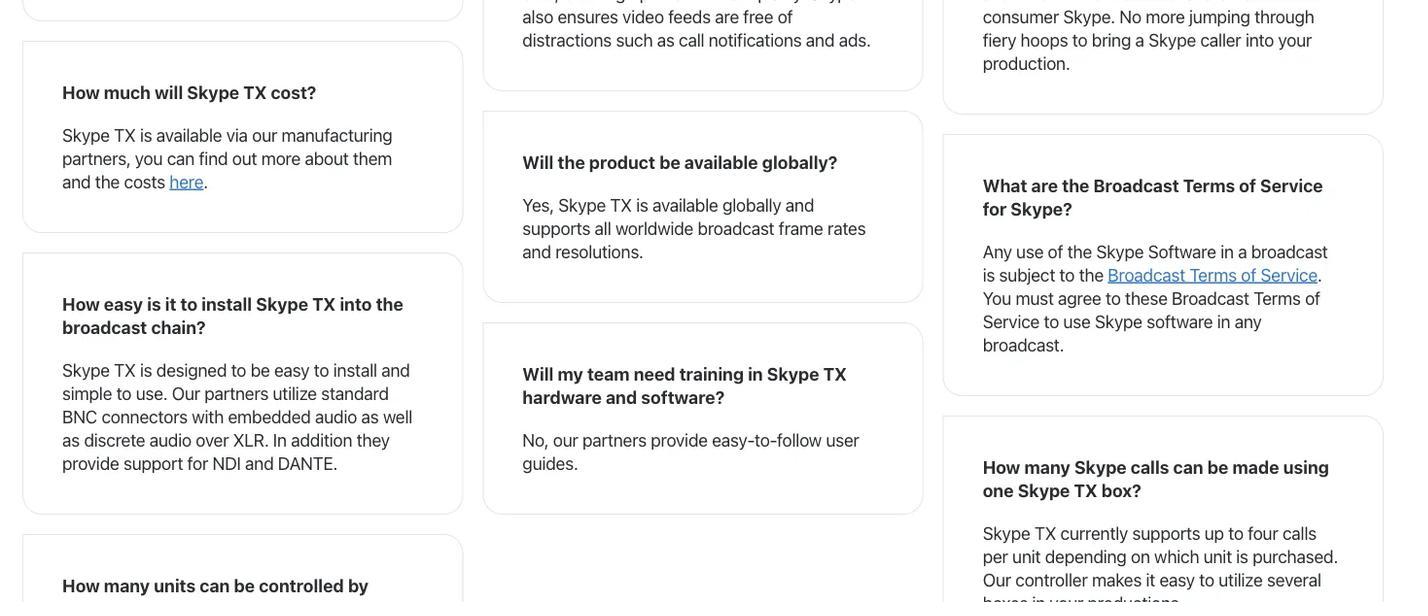 Task type: vqa. For each thing, say whether or not it's contained in the screenshot.


Task type: locate. For each thing, give the bounding box(es) containing it.
to down must
[[1044, 311, 1059, 332]]

as up they
[[361, 406, 379, 427]]

1 vertical spatial our
[[983, 570, 1011, 591]]

0 horizontal spatial utilize
[[273, 383, 317, 404]]

audio up support
[[150, 430, 191, 451]]

1 vertical spatial easy
[[274, 360, 310, 381]]

be left controlled
[[234, 576, 255, 597]]

1 horizontal spatial install
[[333, 360, 377, 381]]

our
[[252, 124, 277, 145], [553, 430, 578, 451]]

0 vertical spatial our
[[172, 383, 200, 404]]

boxes
[[983, 593, 1028, 603]]

will inside will my team need training in skype tx hardware and software?
[[522, 364, 554, 385]]

partners down team
[[582, 430, 646, 451]]

1 horizontal spatial supports
[[1132, 523, 1200, 544]]

0 horizontal spatial our
[[172, 383, 200, 404]]

broadcast
[[698, 218, 774, 239], [1251, 241, 1328, 262], [62, 317, 147, 338]]

1 vertical spatial install
[[333, 360, 377, 381]]

calls
[[1131, 457, 1169, 478], [1282, 523, 1317, 544]]

2 vertical spatial broadcast
[[1172, 288, 1249, 309]]

how
[[62, 82, 100, 103], [62, 294, 100, 315], [983, 457, 1020, 478], [62, 576, 100, 597]]

broadcast down globally
[[698, 218, 774, 239]]

broadcast up "simple"
[[62, 317, 147, 338]]

addition
[[291, 430, 352, 451]]

is up chain?
[[147, 294, 161, 315]]

how for how many units can be controlled by skype tx software?
[[62, 576, 100, 597]]

many inside how many skype calls can be made using one skype tx box?
[[1024, 457, 1070, 478]]

into
[[340, 294, 372, 315]]

service
[[1260, 175, 1323, 196], [1261, 264, 1317, 285], [983, 311, 1040, 332]]

and
[[62, 171, 91, 192], [786, 194, 814, 215], [522, 241, 551, 262], [381, 360, 410, 381], [606, 387, 637, 408], [245, 453, 274, 474]]

1 horizontal spatial easy
[[274, 360, 310, 381]]

terms
[[1183, 175, 1235, 196], [1190, 264, 1237, 285], [1254, 288, 1301, 309]]

software? down units
[[146, 599, 230, 603]]

0 vertical spatial broadcast
[[1093, 175, 1179, 196]]

0 vertical spatial service
[[1260, 175, 1323, 196]]

1 horizontal spatial can
[[200, 576, 230, 597]]

1 vertical spatial supports
[[1132, 523, 1200, 544]]

1 vertical spatial software?
[[146, 599, 230, 603]]

use down agree
[[1063, 311, 1091, 332]]

is inside skype tx is available via our manufacturing partners, you can find out more about them and the costs
[[140, 124, 152, 145]]

to up chain?
[[180, 294, 197, 315]]

no,
[[522, 430, 549, 451]]

how for how easy is it to install skype tx into the broadcast chain?
[[62, 294, 100, 315]]

in left any at the right of the page
[[1217, 311, 1230, 332]]

0 vertical spatial use
[[1016, 241, 1044, 262]]

many inside the "how many units can be controlled by skype tx software?"
[[104, 576, 150, 597]]

0 vertical spatial .
[[203, 171, 208, 192]]

tx inside skype tx is designed to be easy to install and simple to use. our partners utilize standard bnc connectors with embedded audio as well as discrete audio over xlr. in addition they provide support for ndi and dante.
[[114, 360, 136, 381]]

training
[[679, 364, 744, 385]]

it up chain?
[[165, 294, 176, 315]]

is up the you
[[140, 124, 152, 145]]

can inside the "how many units can be controlled by skype tx software?"
[[200, 576, 230, 597]]

easy inside skype tx is designed to be easy to install and simple to use. our partners utilize standard bnc connectors with embedded audio as well as discrete audio over xlr. in addition they provide support for ndi and dante.
[[274, 360, 310, 381]]

what are the broadcast terms of service for skype? element
[[943, 134, 1384, 397]]

skype
[[187, 82, 239, 103], [62, 124, 110, 145], [558, 194, 606, 215], [1096, 241, 1144, 262], [256, 294, 308, 315], [1095, 311, 1142, 332], [62, 360, 110, 381], [767, 364, 819, 385], [1074, 457, 1127, 478], [1018, 480, 1070, 501], [983, 523, 1030, 544], [62, 599, 115, 603]]

0 vertical spatial provide
[[651, 430, 708, 451]]

how left units
[[62, 576, 100, 597]]

our down the designed
[[172, 383, 200, 404]]

a
[[1238, 241, 1247, 262]]

1 vertical spatial .
[[1317, 264, 1322, 285]]

will
[[522, 152, 554, 173], [522, 364, 554, 385]]

guides.
[[522, 453, 578, 474]]

can inside skype tx is available via our manufacturing partners, you can find out more about them and the costs
[[167, 148, 195, 169]]

1 vertical spatial will
[[522, 364, 554, 385]]

0 horizontal spatial provide
[[62, 453, 119, 474]]

unit down up
[[1203, 546, 1232, 567]]

can right units
[[200, 576, 230, 597]]

2 will from the top
[[522, 364, 554, 385]]

1 vertical spatial partners
[[582, 430, 646, 451]]

partners,
[[62, 148, 131, 169]]

0 horizontal spatial many
[[104, 576, 150, 597]]

1 horizontal spatial provide
[[651, 430, 708, 451]]

utilize up embedded
[[273, 383, 317, 404]]

use
[[1016, 241, 1044, 262], [1063, 311, 1091, 332]]

more
[[261, 148, 300, 169]]

1 vertical spatial can
[[1173, 457, 1203, 478]]

many up currently
[[1024, 457, 1070, 478]]

how inside how much will skype tx cost? element
[[62, 82, 100, 103]]

install up the standard
[[333, 360, 377, 381]]

1 will from the top
[[522, 152, 554, 173]]

for inside skype tx is designed to be easy to install and simple to use. our partners utilize standard bnc connectors with embedded audio as well as discrete audio over xlr. in addition they provide support for ndi and dante.
[[187, 453, 208, 474]]

in down controller
[[1032, 593, 1045, 603]]

by
[[348, 576, 369, 597]]

of inside . you must agree to these broadcast terms of service to use skype software in any broadcast.
[[1305, 288, 1320, 309]]

in right training
[[748, 364, 763, 385]]

partners up "with"
[[204, 383, 269, 404]]

for
[[983, 198, 1007, 219], [187, 453, 208, 474]]

about
[[305, 148, 349, 169]]

provide down discrete
[[62, 453, 119, 474]]

0 vertical spatial easy
[[104, 294, 143, 315]]

1 horizontal spatial audio
[[315, 406, 357, 427]]

broadcast up any use of the skype software in a broadcast is subject to the
[[1093, 175, 1179, 196]]

to up agree
[[1059, 264, 1075, 285]]

broadcast for the
[[62, 317, 147, 338]]

available inside yes, skype tx is available globally and supports all worldwide broadcast frame rates and resolutions.
[[652, 194, 718, 215]]

0 vertical spatial can
[[167, 148, 195, 169]]

1 horizontal spatial partners
[[582, 430, 646, 451]]

calls up box?
[[1131, 457, 1169, 478]]

will the product be available globally?
[[522, 152, 837, 173]]

1 vertical spatial our
[[553, 430, 578, 451]]

broadcast inside yes, skype tx is available globally and supports all worldwide broadcast frame rates and resolutions.
[[698, 218, 774, 239]]

unit right per
[[1012, 546, 1041, 567]]

1 vertical spatial available
[[684, 152, 758, 173]]

is
[[140, 124, 152, 145], [636, 194, 648, 215], [983, 264, 995, 285], [147, 294, 161, 315], [140, 360, 152, 381], [1236, 546, 1248, 567]]

0 vertical spatial it
[[165, 294, 176, 315]]

for inside the what are the broadcast terms of service for skype?
[[983, 198, 1007, 219]]

frame
[[779, 218, 823, 239]]

broadcast right a
[[1251, 241, 1328, 262]]

here .
[[169, 171, 208, 192]]

unit
[[1012, 546, 1041, 567], [1203, 546, 1232, 567]]

0 vertical spatial utilize
[[273, 383, 317, 404]]

0 horizontal spatial calls
[[1131, 457, 1169, 478]]

our up boxes
[[983, 570, 1011, 591]]

0 horizontal spatial easy
[[104, 294, 143, 315]]

controller
[[1015, 570, 1088, 591]]

broadcast inside how easy is it to install skype tx into the broadcast chain?
[[62, 317, 147, 338]]

in
[[1220, 241, 1234, 262], [1217, 311, 1230, 332], [748, 364, 763, 385], [1032, 593, 1045, 603]]

tx inside skype tx currently supports up to four calls per unit depending on which unit is purchased. our controller makes it easy to utilize several boxes in your productions.
[[1034, 523, 1056, 544]]

1 vertical spatial provide
[[62, 453, 119, 474]]

how inside how many skype calls can be made using one skype tx box?
[[983, 457, 1020, 478]]

the inside the will the product be available globally? element
[[558, 152, 585, 173]]

service inside . you must agree to these broadcast terms of service to use skype software in any broadcast.
[[983, 311, 1040, 332]]

how for how many skype calls can be made using one skype tx box?
[[983, 457, 1020, 478]]

any
[[983, 241, 1012, 262]]

available up worldwide
[[652, 194, 718, 215]]

and down partners,
[[62, 171, 91, 192]]

and down the xlr.
[[245, 453, 274, 474]]

be up embedded
[[251, 360, 270, 381]]

0 vertical spatial software?
[[641, 387, 725, 408]]

0 vertical spatial many
[[1024, 457, 1070, 478]]

install
[[201, 294, 252, 315], [333, 360, 377, 381]]

terms up any at the right of the page
[[1254, 288, 1301, 309]]

partners inside no, our partners provide easy-to-follow user guides.
[[582, 430, 646, 451]]

utilize down four
[[1219, 570, 1263, 591]]

will for will the product be available globally?
[[522, 152, 554, 173]]

find
[[199, 148, 228, 169]]

be right product
[[659, 152, 680, 173]]

. you must agree to these broadcast terms of service to use skype software in any broadcast.
[[983, 264, 1322, 355]]

easy up use.
[[104, 294, 143, 315]]

2 vertical spatial broadcast
[[62, 317, 147, 338]]

many left units
[[104, 576, 150, 597]]

1 vertical spatial it
[[1146, 570, 1155, 591]]

box?
[[1101, 480, 1141, 501]]

is down four
[[1236, 546, 1248, 567]]

software? inside the "how many units can be controlled by skype tx software?"
[[146, 599, 230, 603]]

how inside how easy is it to install skype tx into the broadcast chain?
[[62, 294, 100, 315]]

our up guides.
[[553, 430, 578, 451]]

to
[[1059, 264, 1075, 285], [1106, 288, 1121, 309], [180, 294, 197, 315], [1044, 311, 1059, 332], [231, 360, 246, 381], [314, 360, 329, 381], [116, 383, 132, 404], [1228, 523, 1244, 544], [1199, 570, 1214, 591]]

available up globally
[[684, 152, 758, 173]]

2 unit from the left
[[1203, 546, 1232, 567]]

0 horizontal spatial audio
[[150, 430, 191, 451]]

can up here link
[[167, 148, 195, 169]]

in left a
[[1220, 241, 1234, 262]]

discrete
[[84, 430, 145, 451]]

available up find
[[156, 124, 222, 145]]

easy up embedded
[[274, 360, 310, 381]]

install up chain?
[[201, 294, 252, 315]]

be inside the will the product be available globally? element
[[659, 152, 680, 173]]

dante.
[[278, 453, 338, 474]]

1 horizontal spatial .
[[1317, 264, 1322, 285]]

0 vertical spatial available
[[156, 124, 222, 145]]

is inside any use of the skype software in a broadcast is subject to the
[[983, 264, 995, 285]]

will up yes,
[[522, 152, 554, 173]]

0 vertical spatial will
[[522, 152, 554, 173]]

how up "simple"
[[62, 294, 100, 315]]

provide left easy-
[[651, 430, 708, 451]]

1 horizontal spatial it
[[1146, 570, 1155, 591]]

globally?
[[762, 152, 837, 173]]

0 horizontal spatial our
[[252, 124, 277, 145]]

agree
[[1058, 288, 1101, 309]]

2 horizontal spatial easy
[[1159, 570, 1195, 591]]

and down team
[[606, 387, 637, 408]]

partners inside skype tx is designed to be easy to install and simple to use. our partners utilize standard bnc connectors with embedded audio as well as discrete audio over xlr. in addition they provide support for ndi and dante.
[[204, 383, 269, 404]]

here link
[[169, 171, 203, 192]]

is up use.
[[140, 360, 152, 381]]

software? down need
[[641, 387, 725, 408]]

be inside skype tx is designed to be easy to install and simple to use. our partners utilize standard bnc connectors with embedded audio as well as discrete audio over xlr. in addition they provide support for ndi and dante.
[[251, 360, 270, 381]]

skype inside how easy is it to install skype tx into the broadcast chain?
[[256, 294, 308, 315]]

2 vertical spatial easy
[[1159, 570, 1195, 591]]

hardware
[[522, 387, 602, 408]]

skype inside skype tx currently supports up to four calls per unit depending on which unit is purchased. our controller makes it easy to utilize several boxes in your productions.
[[983, 523, 1030, 544]]

0 vertical spatial calls
[[1131, 457, 1169, 478]]

of inside any use of the skype software in a broadcast is subject to the
[[1048, 241, 1063, 262]]

how up one
[[983, 457, 1020, 478]]

1 horizontal spatial as
[[361, 406, 379, 427]]

1 horizontal spatial our
[[983, 570, 1011, 591]]

use inside any use of the skype software in a broadcast is subject to the
[[1016, 241, 1044, 262]]

1 horizontal spatial broadcast
[[698, 218, 774, 239]]

as down bnc
[[62, 430, 80, 451]]

terms inside the what are the broadcast terms of service for skype?
[[1183, 175, 1235, 196]]

0 horizontal spatial .
[[203, 171, 208, 192]]

is up you
[[983, 264, 995, 285]]

terms down 'software'
[[1190, 264, 1237, 285]]

be
[[659, 152, 680, 173], [251, 360, 270, 381], [1207, 457, 1228, 478], [234, 576, 255, 597]]

audio up addition
[[315, 406, 357, 427]]

to inside any use of the skype software in a broadcast is subject to the
[[1059, 264, 1075, 285]]

0 vertical spatial install
[[201, 294, 252, 315]]

one
[[983, 480, 1014, 501]]

0 vertical spatial as
[[361, 406, 379, 427]]

currently
[[1060, 523, 1128, 544]]

install inside skype tx is designed to be easy to install and simple to use. our partners utilize standard bnc connectors with embedded audio as well as discrete audio over xlr. in addition they provide support for ndi and dante.
[[333, 360, 377, 381]]

and up "frame"
[[786, 194, 814, 215]]

2 vertical spatial terms
[[1254, 288, 1301, 309]]

to up the standard
[[314, 360, 329, 381]]

1 vertical spatial service
[[1261, 264, 1317, 285]]

0 horizontal spatial unit
[[1012, 546, 1041, 567]]

is up worldwide
[[636, 194, 648, 215]]

the inside how easy is it to install skype tx into the broadcast chain?
[[376, 294, 403, 315]]

easy
[[104, 294, 143, 315], [274, 360, 310, 381], [1159, 570, 1195, 591]]

terms up 'software'
[[1183, 175, 1235, 196]]

user
[[826, 430, 859, 451]]

it up productions.
[[1146, 570, 1155, 591]]

broadcast up 'these'
[[1108, 264, 1185, 285]]

2 vertical spatial service
[[983, 311, 1040, 332]]

0 vertical spatial for
[[983, 198, 1007, 219]]

2 horizontal spatial can
[[1173, 457, 1203, 478]]

0 horizontal spatial it
[[165, 294, 176, 315]]

depending
[[1045, 546, 1127, 567]]

will for will my team need training in skype tx hardware and software?
[[522, 364, 554, 385]]

0 horizontal spatial install
[[201, 294, 252, 315]]

and down yes,
[[522, 241, 551, 262]]

0 horizontal spatial broadcast
[[62, 317, 147, 338]]

partners
[[204, 383, 269, 404], [582, 430, 646, 451]]

team
[[587, 364, 630, 385]]

2 vertical spatial available
[[652, 194, 718, 215]]

the
[[558, 152, 585, 173], [95, 171, 120, 192], [1062, 175, 1089, 196], [1067, 241, 1092, 262], [1079, 264, 1104, 285], [376, 294, 403, 315]]

0 horizontal spatial software?
[[146, 599, 230, 603]]

0 horizontal spatial partners
[[204, 383, 269, 404]]

easy down which at the right bottom
[[1159, 570, 1195, 591]]

software
[[1148, 241, 1216, 262]]

will left my
[[522, 364, 554, 385]]

1 vertical spatial for
[[187, 453, 208, 474]]

how easy is it to install skype tx into the broadcast chain? element
[[22, 253, 463, 515]]

1 vertical spatial many
[[104, 576, 150, 597]]

2 horizontal spatial broadcast
[[1251, 241, 1328, 262]]

service inside the what are the broadcast terms of service for skype?
[[1260, 175, 1323, 196]]

tx inside skype tx is available via our manufacturing partners, you can find out more about them and the costs
[[114, 124, 136, 145]]

tx inside how easy is it to install skype tx into the broadcast chain?
[[312, 294, 336, 315]]

0 horizontal spatial for
[[187, 453, 208, 474]]

how left much
[[62, 82, 100, 103]]

1 horizontal spatial calls
[[1282, 523, 1317, 544]]

skype inside skype tx is available via our manufacturing partners, you can find out more about them and the costs
[[62, 124, 110, 145]]

0 horizontal spatial supports
[[522, 218, 590, 239]]

rates
[[827, 218, 866, 239]]

embedded
[[228, 406, 311, 427]]

0 horizontal spatial can
[[167, 148, 195, 169]]

supports inside yes, skype tx is available globally and supports all worldwide broadcast frame rates and resolutions.
[[522, 218, 590, 239]]

1 horizontal spatial use
[[1063, 311, 1091, 332]]

1 vertical spatial as
[[62, 430, 80, 451]]

1 horizontal spatial utilize
[[1219, 570, 1263, 591]]

1 horizontal spatial for
[[983, 198, 1007, 219]]

1 vertical spatial utilize
[[1219, 570, 1263, 591]]

1 vertical spatial broadcast
[[1251, 241, 1328, 262]]

chain?
[[151, 317, 206, 338]]

our right via
[[252, 124, 277, 145]]

how inside the "how many units can be controlled by skype tx software?"
[[62, 576, 100, 597]]

supports down yes,
[[522, 218, 590, 239]]

1 vertical spatial calls
[[1282, 523, 1317, 544]]

0 horizontal spatial as
[[62, 430, 80, 451]]

skype inside . you must agree to these broadcast terms of service to use skype software in any broadcast.
[[1095, 311, 1142, 332]]

0 vertical spatial supports
[[522, 218, 590, 239]]

0 vertical spatial partners
[[204, 383, 269, 404]]

provide
[[651, 430, 708, 451], [62, 453, 119, 474]]

for down over
[[187, 453, 208, 474]]

via
[[226, 124, 248, 145]]

them
[[353, 148, 392, 169]]

how for how much will skype tx cost?
[[62, 82, 100, 103]]

can left made
[[1173, 457, 1203, 478]]

they
[[356, 430, 390, 451]]

as
[[361, 406, 379, 427], [62, 430, 80, 451]]

1 unit from the left
[[1012, 546, 1041, 567]]

calls up purchased.
[[1282, 523, 1317, 544]]

0 vertical spatial our
[[252, 124, 277, 145]]

2 vertical spatial can
[[200, 576, 230, 597]]

0 vertical spatial terms
[[1183, 175, 1235, 196]]

1 horizontal spatial software?
[[641, 387, 725, 408]]

for down what
[[983, 198, 1007, 219]]

be left made
[[1207, 457, 1228, 478]]

is inside skype tx currently supports up to four calls per unit depending on which unit is purchased. our controller makes it easy to utilize several boxes in your productions.
[[1236, 546, 1248, 567]]

is inside yes, skype tx is available globally and supports all worldwide broadcast frame rates and resolutions.
[[636, 194, 648, 215]]

available for yes, skype tx is available globally and supports all worldwide broadcast frame rates and resolutions.
[[652, 194, 718, 215]]

1 horizontal spatial many
[[1024, 457, 1070, 478]]

.
[[203, 171, 208, 192], [1317, 264, 1322, 285]]

it inside skype tx currently supports up to four calls per unit depending on which unit is purchased. our controller makes it easy to utilize several boxes in your productions.
[[1146, 570, 1155, 591]]

0 horizontal spatial use
[[1016, 241, 1044, 262]]

1 horizontal spatial unit
[[1203, 546, 1232, 567]]

many for skype
[[1024, 457, 1070, 478]]

our inside no, our partners provide easy-to-follow user guides.
[[553, 430, 578, 451]]

supports up which at the right bottom
[[1132, 523, 1200, 544]]

xlr.
[[233, 430, 269, 451]]

use up subject
[[1016, 241, 1044, 262]]

broadcast down the broadcast terms of service
[[1172, 288, 1249, 309]]

1 vertical spatial audio
[[150, 430, 191, 451]]

0 vertical spatial broadcast
[[698, 218, 774, 239]]

supports inside skype tx currently supports up to four calls per unit depending on which unit is purchased. our controller makes it easy to utilize several boxes in your productions.
[[1132, 523, 1200, 544]]

yes, skype tx is available globally and supports all worldwide broadcast frame rates and resolutions.
[[522, 194, 866, 262]]

1 horizontal spatial our
[[553, 430, 578, 451]]

1 vertical spatial use
[[1063, 311, 1091, 332]]

available
[[156, 124, 222, 145], [684, 152, 758, 173], [652, 194, 718, 215]]

our
[[172, 383, 200, 404], [983, 570, 1011, 591]]

of
[[1239, 175, 1256, 196], [1048, 241, 1063, 262], [1241, 264, 1256, 285], [1305, 288, 1320, 309]]



Task type: describe. For each thing, give the bounding box(es) containing it.
be inside how many skype calls can be made using one skype tx box?
[[1207, 457, 1228, 478]]

up
[[1204, 523, 1224, 544]]

. inside how much will skype tx cost? element
[[203, 171, 208, 192]]

globally
[[722, 194, 781, 215]]

out
[[232, 148, 257, 169]]

the inside skype tx is available via our manufacturing partners, you can find out more about them and the costs
[[95, 171, 120, 192]]

calls inside skype tx currently supports up to four calls per unit depending on which unit is purchased. our controller makes it easy to utilize several boxes in your productions.
[[1282, 523, 1317, 544]]

easy-
[[712, 430, 754, 451]]

in inside skype tx currently supports up to four calls per unit depending on which unit is purchased. our controller makes it easy to utilize several boxes in your productions.
[[1032, 593, 1045, 603]]

controlled
[[259, 576, 344, 597]]

over
[[196, 430, 229, 451]]

utilize inside skype tx currently supports up to four calls per unit depending on which unit is purchased. our controller makes it easy to utilize several boxes in your productions.
[[1219, 570, 1263, 591]]

our inside skype tx currently supports up to four calls per unit depending on which unit is purchased. our controller makes it easy to utilize several boxes in your productions.
[[983, 570, 1011, 591]]

how many skype calls can be made using one skype tx box?
[[983, 457, 1329, 501]]

use.
[[136, 383, 168, 404]]

tx inside the "how many units can be controlled by skype tx software?"
[[119, 599, 142, 603]]

manufacturing
[[281, 124, 392, 145]]

broadcast.
[[983, 334, 1064, 355]]

support
[[123, 453, 183, 474]]

what are the broadcast terms of service for skype?
[[983, 175, 1323, 219]]

skype tx currently supports up to four calls per unit depending on which unit is purchased. our controller makes it easy to utilize several boxes in your productions.
[[983, 523, 1338, 603]]

in inside any use of the skype software in a broadcast is subject to the
[[1220, 241, 1234, 262]]

skype inside the "how many units can be controlled by skype tx software?"
[[62, 599, 115, 603]]

will
[[155, 82, 183, 103]]

our inside skype tx is designed to be easy to install and simple to use. our partners utilize standard bnc connectors with embedded audio as well as discrete audio over xlr. in addition they provide support for ndi and dante.
[[172, 383, 200, 404]]

1 vertical spatial terms
[[1190, 264, 1237, 285]]

here
[[169, 171, 203, 192]]

the inside the what are the broadcast terms of service for skype?
[[1062, 175, 1089, 196]]

broadcast for worldwide
[[698, 218, 774, 239]]

skype inside yes, skype tx is available globally and supports all worldwide broadcast frame rates and resolutions.
[[558, 194, 606, 215]]

software? inside will my team need training in skype tx hardware and software?
[[641, 387, 725, 408]]

skype inside skype tx is designed to be easy to install and simple to use. our partners utilize standard bnc connectors with embedded audio as well as discrete audio over xlr. in addition they provide support for ndi and dante.
[[62, 360, 110, 381]]

0 vertical spatial audio
[[315, 406, 357, 427]]

designed
[[156, 360, 227, 381]]

provide inside skype tx is designed to be easy to install and simple to use. our partners utilize standard bnc connectors with embedded audio as well as discrete audio over xlr. in addition they provide support for ndi and dante.
[[62, 453, 119, 474]]

broadcast terms of service
[[1108, 264, 1317, 285]]

available for will the product be available globally?
[[684, 152, 758, 173]]

to down which at the right bottom
[[1199, 570, 1214, 591]]

be inside the "how many units can be controlled by skype tx software?"
[[234, 576, 255, 597]]

many for software?
[[104, 576, 150, 597]]

to-
[[754, 430, 777, 451]]

simple
[[62, 383, 112, 404]]

well
[[383, 406, 412, 427]]

tx inside yes, skype tx is available globally and supports all worldwide broadcast frame rates and resolutions.
[[610, 194, 632, 215]]

broadcast terms of service link
[[1108, 264, 1317, 285]]

tx inside will my team need training in skype tx hardware and software?
[[823, 364, 847, 385]]

no, our partners provide easy-to-follow user guides.
[[522, 430, 859, 474]]

these
[[1125, 288, 1168, 309]]

will the product be available globally? element
[[483, 111, 923, 303]]

must
[[1016, 288, 1054, 309]]

resolutions.
[[555, 241, 643, 262]]

my
[[558, 364, 583, 385]]

connectors
[[102, 406, 188, 427]]

easy inside how easy is it to install skype tx into the broadcast chain?
[[104, 294, 143, 315]]

to left use.
[[116, 383, 132, 404]]

need
[[634, 364, 675, 385]]

. inside . you must agree to these broadcast terms of service to use skype software in any broadcast.
[[1317, 264, 1322, 285]]

skype tx is available via our manufacturing partners, you can find out more about them and the costs
[[62, 124, 392, 192]]

provide inside no, our partners provide easy-to-follow user guides.
[[651, 430, 708, 451]]

on
[[1131, 546, 1150, 567]]

is inside skype tx is designed to be easy to install and simple to use. our partners utilize standard bnc connectors with embedded audio as well as discrete audio over xlr. in addition they provide support for ndi and dante.
[[140, 360, 152, 381]]

what
[[983, 175, 1027, 196]]

of inside the what are the broadcast terms of service for skype?
[[1239, 175, 1256, 196]]

broadcast inside the what are the broadcast terms of service for skype?
[[1093, 175, 1179, 196]]

purchased.
[[1253, 546, 1338, 567]]

standard
[[321, 383, 389, 404]]

how many skype calls can be made using one skype tx box? element
[[943, 416, 1384, 603]]

your
[[1050, 593, 1083, 603]]

follow
[[777, 430, 822, 451]]

several
[[1267, 570, 1321, 591]]

to right the designed
[[231, 360, 246, 381]]

product
[[589, 152, 655, 173]]

it inside how easy is it to install skype tx into the broadcast chain?
[[165, 294, 176, 315]]

our inside skype tx is available via our manufacturing partners, you can find out more about them and the costs
[[252, 124, 277, 145]]

made
[[1232, 457, 1279, 478]]

in
[[273, 430, 287, 451]]

utilize inside skype tx is designed to be easy to install and simple to use. our partners utilize standard bnc connectors with embedded audio as well as discrete audio over xlr. in addition they provide support for ndi and dante.
[[273, 383, 317, 404]]

and up well
[[381, 360, 410, 381]]

is inside how easy is it to install skype tx into the broadcast chain?
[[147, 294, 161, 315]]

much
[[104, 82, 151, 103]]

any use of the skype software in a broadcast is subject to the
[[983, 241, 1328, 285]]

in inside . you must agree to these broadcast terms of service to use skype software in any broadcast.
[[1217, 311, 1230, 332]]

skype inside will my team need training in skype tx hardware and software?
[[767, 364, 819, 385]]

subject
[[999, 264, 1055, 285]]

to right up
[[1228, 523, 1244, 544]]

and inside will my team need training in skype tx hardware and software?
[[606, 387, 637, 408]]

any
[[1235, 311, 1262, 332]]

will my team need training in skype tx hardware and software?
[[522, 364, 847, 408]]

easy inside skype tx currently supports up to four calls per unit depending on which unit is purchased. our controller makes it easy to utilize several boxes in your productions.
[[1159, 570, 1195, 591]]

using
[[1283, 457, 1329, 478]]

software
[[1147, 311, 1213, 332]]

will my team need training in skype tx hardware and software? element
[[483, 323, 923, 515]]

costs
[[124, 171, 165, 192]]

in inside will my team need training in skype tx hardware and software?
[[748, 364, 763, 385]]

calls inside how many skype calls can be made using one skype tx box?
[[1131, 457, 1169, 478]]

1 vertical spatial broadcast
[[1108, 264, 1185, 285]]

install inside how easy is it to install skype tx into the broadcast chain?
[[201, 294, 252, 315]]

to inside how easy is it to install skype tx into the broadcast chain?
[[180, 294, 197, 315]]

and inside skype tx is available via our manufacturing partners, you can find out more about them and the costs
[[62, 171, 91, 192]]

all
[[595, 218, 611, 239]]

per
[[983, 546, 1008, 567]]

available inside skype tx is available via our manufacturing partners, you can find out more about them and the costs
[[156, 124, 222, 145]]

yes,
[[522, 194, 554, 215]]

with
[[192, 406, 224, 427]]

broadcast inside . you must agree to these broadcast terms of service to use skype software in any broadcast.
[[1172, 288, 1249, 309]]

worldwide
[[615, 218, 693, 239]]

skype inside any use of the skype software in a broadcast is subject to the
[[1096, 241, 1144, 262]]

you
[[983, 288, 1011, 309]]

can inside how many skype calls can be made using one skype tx box?
[[1173, 457, 1203, 478]]

how much will skype tx cost?
[[62, 82, 316, 103]]

bnc
[[62, 406, 97, 427]]

terms inside . you must agree to these broadcast terms of service to use skype software in any broadcast.
[[1254, 288, 1301, 309]]

how much will skype tx cost? element
[[22, 41, 463, 233]]

tx inside how many skype calls can be made using one skype tx box?
[[1074, 480, 1097, 501]]

cost?
[[271, 82, 316, 103]]

productions.
[[1088, 593, 1183, 603]]

how many units can be controlled by skype tx software?
[[62, 576, 369, 603]]

are
[[1031, 175, 1058, 196]]

to left 'these'
[[1106, 288, 1121, 309]]

ndi
[[212, 453, 241, 474]]

broadcast inside any use of the skype software in a broadcast is subject to the
[[1251, 241, 1328, 262]]

which
[[1154, 546, 1199, 567]]

skype?
[[1011, 198, 1072, 219]]

skype tx is designed to be easy to install and simple to use. our partners utilize standard bnc connectors with embedded audio as well as discrete audio over xlr. in addition they provide support for ndi and dante.
[[62, 360, 412, 474]]

units
[[154, 576, 196, 597]]

how easy is it to install skype tx into the broadcast chain?
[[62, 294, 403, 338]]

makes
[[1092, 570, 1142, 591]]

use inside . you must agree to these broadcast terms of service to use skype software in any broadcast.
[[1063, 311, 1091, 332]]



